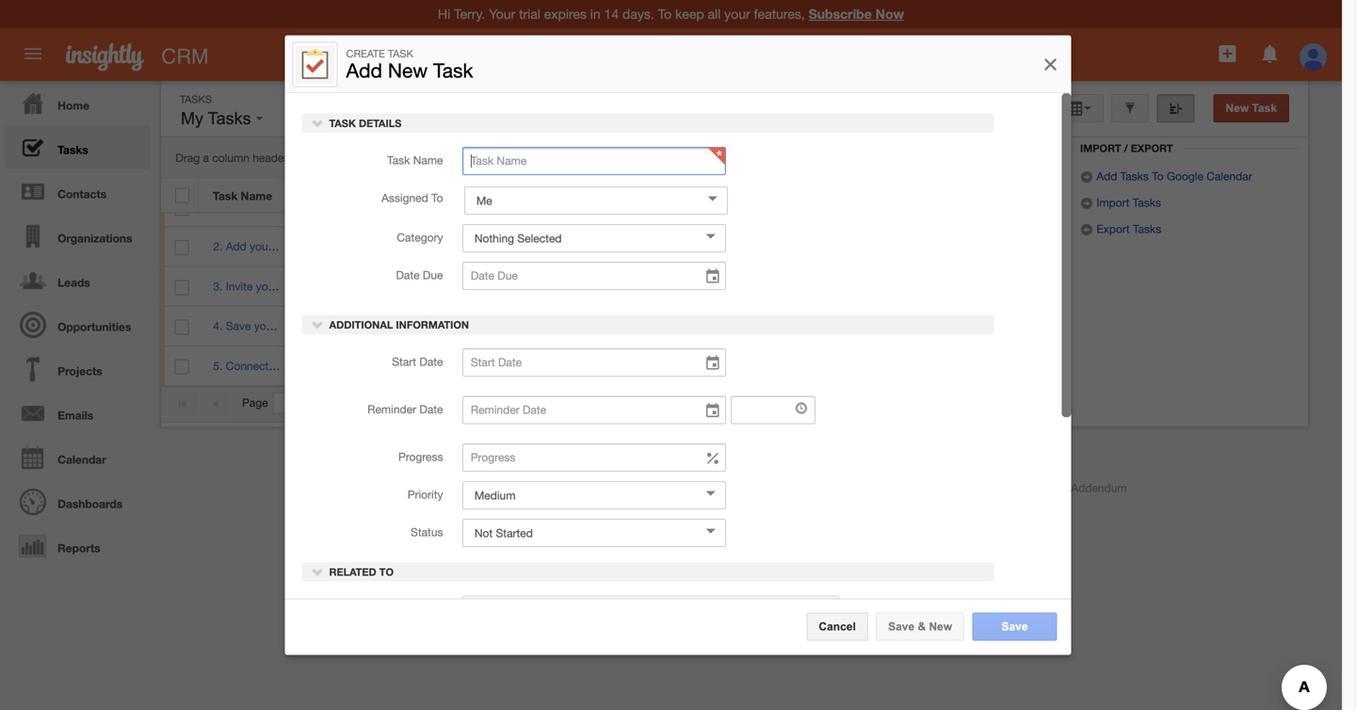 Task type: describe. For each thing, give the bounding box(es) containing it.
blog
[[441, 481, 464, 495]]

Task Name text field
[[462, 147, 726, 175]]

row containing 2. add your customers
[[161, 227, 1068, 267]]

2 column header from the left
[[884, 178, 917, 213]]

information
[[396, 319, 469, 331]]

cancel
[[819, 620, 856, 633]]

navigation containing home
[[0, 81, 151, 568]]

your for add
[[250, 240, 272, 253]]

4. save your emails link
[[213, 319, 321, 333]]

opportunities link
[[5, 302, 151, 347]]

4. save your emails
[[213, 319, 312, 333]]

tasks up my
[[180, 93, 212, 106]]

additional information
[[326, 319, 469, 331]]

date for start
[[420, 355, 443, 368]]

add new task dialog
[[285, 36, 1072, 710]]

notifications image
[[1259, 42, 1282, 65]]

progress
[[398, 450, 443, 464]]

to
[[272, 359, 282, 372]]

responsible
[[450, 189, 517, 202]]

to for related to
[[379, 566, 394, 579]]

5. connect to your files and apps
[[213, 359, 381, 372]]

tasks link
[[5, 125, 151, 170]]

user
[[520, 189, 545, 202]]

recycle bin
[[1100, 120, 1170, 132]]

additional
[[329, 319, 393, 331]]

app for android app
[[578, 481, 599, 495]]

row containing 4. save your emails
[[161, 307, 1068, 347]]

add inside row
[[226, 240, 247, 253]]

subscribe
[[809, 6, 872, 22]]

3. invite your team
[[213, 280, 307, 293]]

create task add new task
[[346, 48, 473, 82]]

new task link
[[1214, 94, 1290, 122]]

show sidebar image
[[1170, 102, 1183, 115]]

dashboards link
[[5, 480, 151, 524]]

0 vertical spatial date
[[396, 268, 420, 282]]

save & new button
[[876, 613, 965, 641]]

5. connect to your files and apps link
[[213, 359, 391, 372]]

0% complete image for 1. personalize your account
[[309, 205, 422, 209]]

1. personalize your account link
[[213, 200, 363, 213]]

close image
[[1042, 53, 1060, 76]]

data processing addendum link
[[986, 481, 1127, 495]]

calendar link
[[5, 435, 151, 480]]

Progress text field
[[462, 444, 726, 472]]

0% complete image for 4. save your emails
[[309, 324, 422, 328]]

0 horizontal spatial export
[[1097, 222, 1130, 236]]

organizations
[[58, 232, 132, 245]]

export tasks link
[[1081, 222, 1162, 236]]

date for reminder
[[420, 403, 443, 416]]

reports
[[58, 542, 100, 555]]

organizations link
[[5, 214, 151, 258]]

task details
[[326, 117, 402, 129]]

crm
[[161, 44, 209, 68]]

details
[[359, 117, 402, 129]]

to for assigned to
[[432, 191, 443, 204]]

chevron down image for task name
[[311, 116, 325, 129]]

save & new
[[889, 620, 953, 633]]

contacts link
[[5, 170, 151, 214]]

account
[[313, 200, 353, 213]]

date field image for start date
[[705, 354, 722, 373]]

home
[[58, 99, 90, 112]]

your for save
[[254, 319, 276, 333]]

time field image
[[795, 402, 809, 415]]

date due
[[396, 268, 443, 282]]

assigned
[[382, 191, 428, 204]]

data
[[986, 481, 1009, 495]]

projects
[[58, 365, 102, 378]]

processing
[[1012, 481, 1069, 495]]

import tasks link
[[1081, 196, 1162, 209]]

0 vertical spatial export
[[1131, 142, 1174, 155]]

reminder
[[368, 403, 416, 416]]

projects link
[[5, 347, 151, 391]]

emails link
[[5, 391, 151, 435]]

display: grid image
[[1066, 102, 1084, 114]]

percent field image
[[705, 449, 722, 468]]

save button
[[973, 613, 1058, 641]]

indicator
[[409, 189, 457, 202]]

reports link
[[5, 524, 151, 568]]

app for iphone app
[[754, 481, 774, 495]]

add tasks to google calendar
[[1094, 170, 1253, 183]]

customers
[[275, 240, 328, 253]]

emails
[[280, 319, 312, 333]]

android app
[[535, 481, 599, 495]]

personalize
[[226, 200, 284, 213]]

name inside add new task dialog
[[413, 153, 443, 167]]

addendum
[[1072, 481, 1127, 495]]

4.
[[213, 319, 223, 333]]

subscribe now
[[809, 6, 904, 22]]

5.
[[213, 359, 223, 372]]

following image for 3. invite your team
[[989, 278, 1007, 296]]

api link
[[483, 481, 500, 495]]

invite
[[226, 280, 253, 293]]

and
[[334, 359, 353, 372]]

2 horizontal spatial new
[[1226, 102, 1250, 114]]

api
[[483, 481, 500, 495]]



Task type: vqa. For each thing, say whether or not it's contained in the screenshot.
SAVE & NEW
yes



Task type: locate. For each thing, give the bounding box(es) containing it.
tasks my tasks
[[180, 93, 256, 128]]

save right '&'
[[1002, 620, 1028, 633]]

2 app from the left
[[754, 481, 774, 495]]

date left due
[[396, 268, 420, 282]]

date right reminder
[[420, 403, 443, 416]]

your left "account"
[[287, 200, 309, 213]]

row containing task name
[[161, 178, 1067, 213]]

navigation
[[0, 81, 151, 568]]

terry turtle
[[451, 200, 506, 213], [674, 200, 729, 213], [451, 240, 506, 253], [674, 240, 729, 253], [451, 280, 506, 293], [674, 280, 729, 293], [451, 319, 506, 333], [451, 359, 506, 372], [674, 359, 729, 372]]

tasks down import tasks
[[1133, 222, 1162, 236]]

0 horizontal spatial app
[[578, 481, 599, 495]]

now
[[876, 6, 904, 22]]

1 vertical spatial import
[[1097, 196, 1130, 209]]

new
[[388, 59, 428, 82], [1226, 102, 1250, 114], [929, 620, 953, 633]]

save for save button
[[1002, 620, 1028, 633]]

Search this list... text field
[[726, 94, 938, 122]]

1 vertical spatial add
[[1097, 170, 1118, 183]]

2 horizontal spatial to
[[1153, 170, 1164, 183]]

import for import / export
[[1081, 142, 1122, 155]]

1 horizontal spatial to
[[432, 191, 443, 204]]

save
[[226, 319, 251, 333], [889, 620, 915, 633], [1002, 620, 1028, 633]]

following image
[[989, 199, 1007, 217], [989, 278, 1007, 296], [989, 318, 1007, 336]]

add up task details
[[346, 59, 383, 82]]

chevron down image
[[311, 565, 325, 579]]

terry
[[451, 200, 475, 213], [674, 200, 699, 213], [451, 240, 475, 253], [674, 240, 699, 253], [451, 280, 475, 293], [674, 280, 699, 293], [451, 319, 475, 333], [451, 359, 475, 372], [674, 359, 699, 372]]

0 vertical spatial add
[[346, 59, 383, 82]]

tasks up import tasks
[[1121, 170, 1149, 183]]

0 vertical spatial chevron down image
[[311, 116, 325, 129]]

1 vertical spatial chevron down image
[[311, 318, 325, 331]]

2 vertical spatial to
[[379, 566, 394, 579]]

&
[[918, 620, 926, 633]]

0 vertical spatial to
[[1153, 170, 1164, 183]]

column header
[[851, 178, 884, 213], [884, 178, 917, 213]]

to right related
[[379, 566, 394, 579]]

date right start
[[420, 355, 443, 368]]

2 vertical spatial following image
[[989, 318, 1007, 336]]

following image for 4. save your emails
[[989, 318, 1007, 336]]

reminder date
[[368, 403, 443, 416]]

2 vertical spatial date
[[420, 403, 443, 416]]

name right 1.
[[241, 189, 272, 202]]

new task
[[1226, 102, 1278, 114]]

date field image for date due
[[705, 267, 722, 286]]

start date
[[392, 355, 443, 368]]

assigned to
[[382, 191, 443, 204]]

your left team
[[256, 280, 278, 293]]

your left emails
[[254, 319, 276, 333]]

0% complete image down complete
[[309, 205, 422, 209]]

6 row from the top
[[161, 347, 1068, 386]]

calendar right google
[[1207, 170, 1253, 183]]

chevron down image
[[311, 116, 325, 129], [311, 318, 325, 331]]

1 following image from the top
[[989, 199, 1007, 217]]

google
[[1167, 170, 1204, 183]]

name inside row
[[241, 189, 272, 202]]

3.
[[213, 280, 223, 293]]

iphone app
[[716, 481, 774, 495]]

new right create
[[388, 59, 428, 82]]

new inside button
[[929, 620, 953, 633]]

1 date field image from the top
[[705, 267, 722, 286]]

opportunities
[[58, 320, 131, 334]]

0 vertical spatial following image
[[989, 239, 1007, 257]]

new inside create task add new task
[[388, 59, 428, 82]]

priority
[[408, 488, 443, 501]]

2 row from the top
[[161, 187, 1068, 227]]

calendar inside calendar link
[[58, 453, 106, 466]]

leads link
[[5, 258, 151, 302]]

task name up 2.
[[213, 189, 272, 202]]

your up "3. invite your team"
[[250, 240, 272, 253]]

task name up percent complete indicator responsible user
[[387, 153, 443, 167]]

owner
[[701, 189, 737, 202]]

1 vertical spatial date
[[420, 355, 443, 368]]

row
[[161, 178, 1067, 213], [161, 187, 1068, 227], [161, 227, 1068, 267], [161, 267, 1068, 307], [161, 307, 1068, 347], [161, 347, 1068, 386]]

task name inside add new task dialog
[[387, 153, 443, 167]]

1 chevron down image from the top
[[311, 116, 325, 129]]

subscribe now link
[[809, 6, 904, 22]]

add tasks to google calendar link
[[1081, 170, 1253, 183]]

calendar up dashboards link
[[58, 453, 106, 466]]

4 row from the top
[[161, 267, 1068, 307]]

0 horizontal spatial task name
[[213, 189, 272, 202]]

chevron down image for start date
[[311, 318, 325, 331]]

1 vertical spatial calendar
[[58, 453, 106, 466]]

2 0% complete image from the top
[[309, 324, 422, 328]]

dashboards
[[58, 497, 123, 511]]

following image for 5. connect to your files and apps
[[989, 358, 1007, 376]]

date field image up date field image at the bottom of the page
[[705, 354, 722, 373]]

category
[[397, 231, 443, 244]]

1 vertical spatial export
[[1097, 222, 1130, 236]]

1 vertical spatial new
[[1226, 102, 1250, 114]]

1 vertical spatial name
[[241, 189, 272, 202]]

task owner
[[673, 189, 737, 202]]

row containing 3. invite your team
[[161, 267, 1068, 307]]

Date Due text field
[[462, 262, 726, 290]]

/
[[1125, 142, 1128, 155]]

1 0% complete image from the top
[[309, 205, 422, 209]]

your for personalize
[[287, 200, 309, 213]]

status press ctrl + space to group column header
[[755, 178, 851, 213]]

import up "export tasks" link
[[1097, 196, 1130, 209]]

my
[[181, 109, 204, 128]]

refresh list image
[[960, 102, 978, 114]]

1 vertical spatial 0% complete image
[[309, 324, 422, 328]]

Start Date text field
[[462, 349, 726, 377]]

due
[[423, 268, 443, 282]]

press ctrl + space to group column header
[[917, 178, 973, 213], [973, 178, 1020, 213], [1020, 178, 1067, 213]]

row group containing 1. personalize your account
[[161, 187, 1068, 386]]

percent
[[309, 189, 351, 202]]

recycle bin link
[[1081, 120, 1179, 135]]

leads
[[58, 276, 90, 289]]

app down progress text box
[[578, 481, 599, 495]]

date field image
[[704, 402, 721, 421]]

files
[[311, 359, 331, 372]]

add up import tasks link
[[1097, 170, 1118, 183]]

2 vertical spatial 0% complete image
[[309, 364, 422, 368]]

0 vertical spatial date field image
[[705, 267, 722, 286]]

related
[[329, 566, 377, 579]]

1 press ctrl + space to group column header from the left
[[917, 178, 973, 213]]

0% complete image down 'additional'
[[309, 364, 422, 368]]

1 horizontal spatial name
[[413, 153, 443, 167]]

add
[[346, 59, 383, 82], [1097, 170, 1118, 183], [226, 240, 247, 253]]

2 following image from the top
[[989, 358, 1007, 376]]

support
[[381, 481, 422, 495]]

task
[[388, 48, 413, 60], [433, 59, 473, 82], [1253, 102, 1278, 114], [329, 117, 356, 129], [387, 153, 410, 167], [213, 189, 238, 202], [673, 189, 698, 202]]

1 horizontal spatial new
[[929, 620, 953, 633]]

add right 2.
[[226, 240, 247, 253]]

customer support
[[328, 481, 422, 495]]

to right assigned
[[432, 191, 443, 204]]

name up percent complete indicator responsible user
[[413, 153, 443, 167]]

import tasks
[[1094, 196, 1162, 209]]

tasks down add tasks to google calendar link
[[1133, 196, 1162, 209]]

0% complete image up apps
[[309, 324, 422, 328]]

my tasks button
[[176, 105, 268, 133]]

1 horizontal spatial task name
[[387, 153, 443, 167]]

chevron down image up files at the left bottom of the page
[[311, 318, 325, 331]]

status
[[411, 526, 443, 539]]

1 horizontal spatial app
[[754, 481, 774, 495]]

0 vertical spatial name
[[413, 153, 443, 167]]

android
[[535, 481, 575, 495]]

create
[[346, 48, 385, 60]]

1.
[[213, 200, 223, 213]]

row containing 1. personalize your account
[[161, 187, 1068, 227]]

0 horizontal spatial calendar
[[58, 453, 106, 466]]

following image
[[989, 239, 1007, 257], [989, 358, 1007, 376]]

1 horizontal spatial save
[[889, 620, 915, 633]]

row containing 5. connect to your files and apps
[[161, 347, 1068, 386]]

export tasks
[[1094, 222, 1162, 236]]

2 vertical spatial add
[[226, 240, 247, 253]]

data processing addendum
[[986, 481, 1127, 495]]

to
[[1153, 170, 1164, 183], [432, 191, 443, 204], [379, 566, 394, 579]]

date field image
[[705, 267, 722, 286], [705, 354, 722, 373]]

None text field
[[731, 396, 816, 424]]

3 press ctrl + space to group column header from the left
[[1020, 178, 1067, 213]]

1 vertical spatial task name
[[213, 189, 272, 202]]

0 vertical spatial import
[[1081, 142, 1122, 155]]

3 row from the top
[[161, 227, 1068, 267]]

chevron down image left task details
[[311, 116, 325, 129]]

row group
[[161, 187, 1068, 386]]

home link
[[5, 81, 151, 125]]

export
[[1131, 142, 1174, 155], [1097, 222, 1130, 236]]

save right 4. on the left of the page
[[226, 319, 251, 333]]

Reminder Date text field
[[462, 396, 726, 424]]

3 0% complete image from the top
[[309, 364, 422, 368]]

related to
[[326, 566, 394, 579]]

customer
[[328, 481, 378, 495]]

1 vertical spatial following image
[[989, 358, 1007, 376]]

2 horizontal spatial save
[[1002, 620, 1028, 633]]

blog link
[[441, 481, 464, 495]]

0 horizontal spatial to
[[379, 566, 394, 579]]

save left '&'
[[889, 620, 915, 633]]

following image for 2. add your customers
[[989, 239, 1007, 257]]

2 date field image from the top
[[705, 354, 722, 373]]

tasks right my
[[208, 109, 251, 128]]

2 vertical spatial new
[[929, 620, 953, 633]]

task name inside row
[[213, 189, 272, 202]]

0 horizontal spatial add
[[226, 240, 247, 253]]

iphone
[[716, 481, 750, 495]]

import left /
[[1081, 142, 1122, 155]]

1 horizontal spatial add
[[346, 59, 383, 82]]

0 horizontal spatial save
[[226, 319, 251, 333]]

add inside create task add new task
[[346, 59, 383, 82]]

import / export
[[1081, 142, 1174, 155]]

export down bin
[[1131, 142, 1174, 155]]

export down import tasks link
[[1097, 222, 1130, 236]]

1. personalize your account
[[213, 200, 353, 213]]

0 vertical spatial new
[[388, 59, 428, 82]]

contacts
[[58, 187, 107, 201]]

0% complete image
[[309, 205, 422, 209], [309, 324, 422, 328], [309, 364, 422, 368]]

your
[[287, 200, 309, 213], [250, 240, 272, 253], [256, 280, 278, 293], [254, 319, 276, 333], [285, 359, 307, 372]]

1 vertical spatial following image
[[989, 278, 1007, 296]]

0 vertical spatial calendar
[[1207, 170, 1253, 183]]

3 following image from the top
[[989, 318, 1007, 336]]

1 vertical spatial date field image
[[705, 354, 722, 373]]

percent complete indicator responsible user
[[309, 189, 545, 202]]

None checkbox
[[175, 188, 189, 203], [175, 240, 189, 255], [175, 280, 189, 295], [175, 320, 189, 335], [175, 188, 189, 203], [175, 240, 189, 255], [175, 280, 189, 295], [175, 320, 189, 335]]

new right '&'
[[929, 620, 953, 633]]

connect
[[226, 359, 269, 372]]

2. add your customers link
[[213, 240, 338, 253]]

task name
[[387, 153, 443, 167], [213, 189, 272, 202]]

save for save & new
[[889, 620, 915, 633]]

app right the iphone
[[754, 481, 774, 495]]

0 vertical spatial task name
[[387, 153, 443, 167]]

0 horizontal spatial new
[[388, 59, 428, 82]]

customer support link
[[328, 481, 422, 495]]

2 horizontal spatial add
[[1097, 170, 1118, 183]]

import for import tasks
[[1097, 196, 1130, 209]]

your right to
[[285, 359, 307, 372]]

following image for 1. personalize your account
[[989, 199, 1007, 217]]

5 row from the top
[[161, 307, 1068, 347]]

1 app from the left
[[578, 481, 599, 495]]

1 column header from the left
[[851, 178, 884, 213]]

0% complete image for 5. connect to your files and apps
[[309, 364, 422, 368]]

tasks up contacts 'link' at the top left
[[58, 143, 88, 156]]

1 row from the top
[[161, 178, 1067, 213]]

2. add your customers
[[213, 240, 328, 253]]

emails
[[58, 409, 94, 422]]

0 vertical spatial following image
[[989, 199, 1007, 217]]

cell
[[532, 187, 660, 227], [756, 187, 852, 227], [852, 187, 885, 227], [885, 187, 918, 227], [918, 187, 974, 227], [1021, 187, 1068, 227], [532, 227, 660, 267], [756, 227, 852, 267], [852, 227, 885, 267], [885, 227, 918, 267], [918, 227, 974, 267], [1021, 227, 1068, 267], [532, 267, 660, 307], [756, 267, 852, 307], [852, 267, 885, 307], [885, 267, 918, 307], [918, 267, 974, 307], [1021, 267, 1068, 307], [532, 307, 660, 347], [660, 307, 756, 347], [756, 307, 852, 347], [852, 307, 885, 347], [885, 307, 918, 347], [918, 307, 974, 347], [1021, 307, 1068, 347], [532, 347, 660, 386], [756, 347, 852, 386], [852, 347, 885, 386], [885, 347, 918, 386], [918, 347, 974, 386], [1021, 347, 1068, 386]]

cancel button
[[807, 613, 868, 641]]

2 following image from the top
[[989, 278, 1007, 296]]

2 press ctrl + space to group column header from the left
[[973, 178, 1020, 213]]

2 chevron down image from the top
[[311, 318, 325, 331]]

date field image down the owner on the right of page
[[705, 267, 722, 286]]

tasks inside 'link'
[[58, 143, 88, 156]]

terry turtle link
[[451, 200, 506, 213], [674, 200, 729, 213], [451, 240, 506, 253], [674, 240, 729, 253], [451, 280, 506, 293], [674, 280, 729, 293], [451, 319, 506, 333], [451, 359, 506, 372], [674, 359, 729, 372]]

0 horizontal spatial name
[[241, 189, 272, 202]]

team
[[281, 280, 307, 293]]

apps
[[356, 359, 381, 372]]

your for invite
[[256, 280, 278, 293]]

new right show sidebar icon
[[1226, 102, 1250, 114]]

1 horizontal spatial export
[[1131, 142, 1174, 155]]

tasks
[[180, 93, 212, 106], [208, 109, 251, 128], [58, 143, 88, 156], [1121, 170, 1149, 183], [1133, 196, 1162, 209], [1133, 222, 1162, 236]]

1 following image from the top
[[989, 239, 1007, 257]]

None checkbox
[[175, 201, 189, 216], [175, 360, 189, 375], [175, 201, 189, 216], [175, 360, 189, 375]]

android app link
[[519, 481, 599, 495]]

1 vertical spatial to
[[432, 191, 443, 204]]

0 vertical spatial 0% complete image
[[309, 205, 422, 209]]

to left google
[[1153, 170, 1164, 183]]

1 horizontal spatial calendar
[[1207, 170, 1253, 183]]



